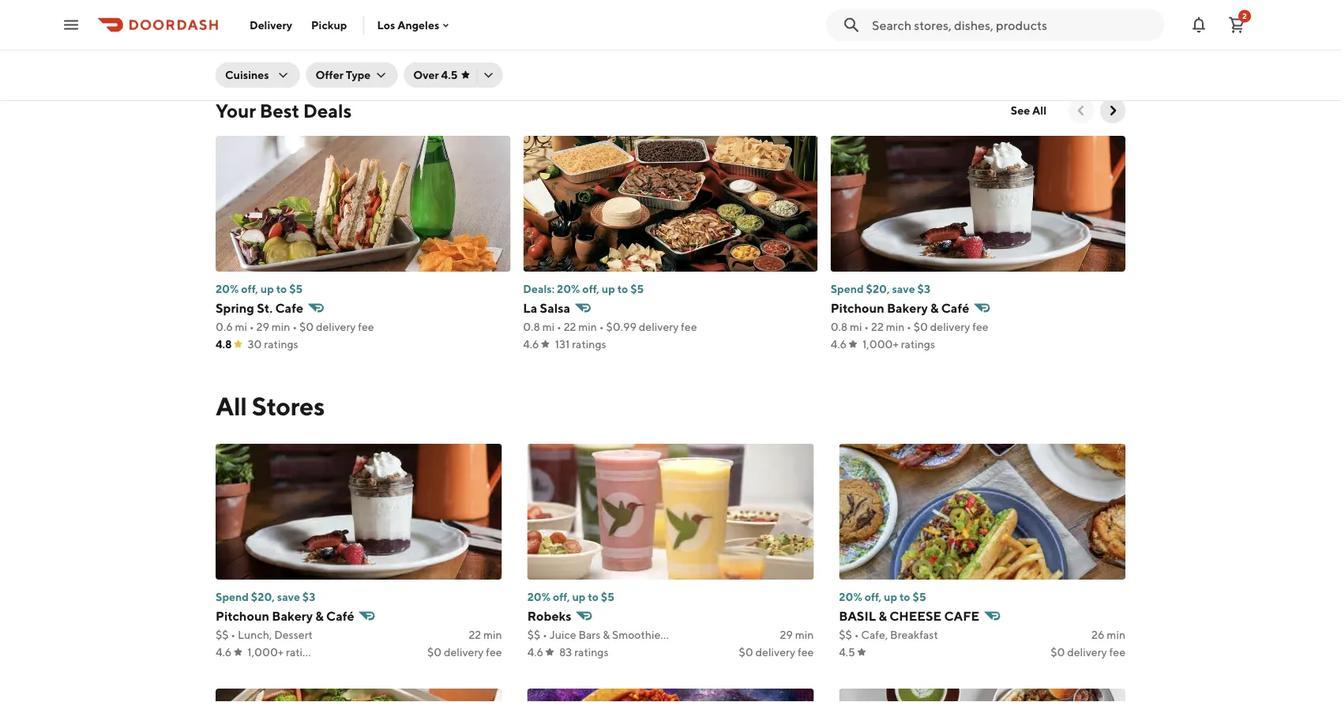 Task type: vqa. For each thing, say whether or not it's contained in the screenshot.


Task type: describe. For each thing, give the bounding box(es) containing it.
4.6 down the 0.8 mi • 22 min • $0 delivery fee
[[831, 338, 847, 351]]

los angeles button
[[377, 18, 452, 31]]

spend $20, save $3 for 1,000+ ratings
[[831, 282, 930, 295]]

los
[[377, 18, 395, 31]]

$$ • lunch, dessert
[[216, 628, 313, 641]]

over
[[413, 68, 439, 81]]

0 horizontal spatial 29
[[256, 320, 269, 333]]

order
[[244, 23, 275, 36]]

4.8
[[216, 338, 232, 351]]

breakfast
[[890, 628, 938, 641]]

1 horizontal spatial 4.5
[[839, 646, 855, 659]]

bowls
[[695, 628, 725, 641]]

0.8 mi • 22 min • $0.99 delivery fee
[[523, 320, 697, 333]]

0 horizontal spatial 22
[[469, 628, 481, 641]]

up for basil & cheese cafe
[[884, 590, 897, 604]]

off, for basil & cheese cafe
[[865, 590, 882, 604]]

see all
[[1011, 104, 1047, 117]]

20% off, up to $5 for basil & cheese cafe
[[839, 590, 926, 604]]

all stores
[[216, 391, 325, 421]]

your best deals
[[216, 99, 352, 122]]

lunch,
[[238, 628, 272, 641]]

offer type button
[[306, 62, 398, 88]]

20% for basil & cheese cafe
[[839, 590, 862, 604]]

$$ for basil & cheese cafe
[[839, 628, 852, 641]]

offer
[[315, 68, 343, 81]]

$0 for basil & cheese cafe
[[1051, 646, 1065, 659]]

to for basil & cheese cafe
[[900, 590, 910, 604]]

$5 for robeks
[[601, 590, 614, 604]]

0 horizontal spatial all
[[216, 391, 247, 421]]

over 4.5 button
[[404, 62, 503, 88]]

best
[[260, 99, 299, 122]]

offer type
[[315, 68, 371, 81]]

off, up 0.8 mi • 22 min • $0.99 delivery fee
[[582, 282, 599, 295]]

pitchoun bakery & café for $0
[[216, 609, 354, 624]]

order now
[[244, 23, 299, 36]]

angeles
[[397, 18, 439, 31]]

$3 for $0 delivery fee
[[302, 590, 315, 604]]

notification bell image
[[1190, 15, 1209, 34]]

to for robeks
[[588, 590, 599, 604]]

cuisines button
[[216, 62, 300, 88]]

ratings for st.
[[264, 338, 298, 351]]

cafe
[[944, 609, 980, 624]]

1 horizontal spatial 1,000+
[[863, 338, 899, 351]]

0.8 for pitchoun
[[831, 320, 848, 333]]

26 min
[[1092, 628, 1126, 641]]

ratings for salsa
[[572, 338, 606, 351]]

spring st. cafe
[[216, 301, 303, 316]]

st.
[[257, 301, 273, 316]]

cafe
[[275, 301, 303, 316]]

delivery button
[[240, 12, 302, 38]]

order now link
[[216, 0, 664, 79]]

4.6 left 83 at the left of page
[[527, 646, 543, 659]]

20% up salsa
[[557, 282, 580, 295]]

$$ for robeks
[[527, 628, 540, 641]]

mi for la
[[542, 320, 555, 333]]

deals:
[[523, 282, 555, 295]]

20% off, up to $5 for robeks
[[527, 590, 614, 604]]

mi for pitchoun
[[850, 320, 862, 333]]

bakery for 1,000+
[[887, 301, 928, 316]]

la
[[523, 301, 537, 316]]

spend for $0
[[216, 590, 249, 604]]

1 horizontal spatial 1,000+ ratings
[[863, 338, 935, 351]]

4.6 down $$ • lunch, dessert
[[216, 646, 232, 659]]

deals
[[303, 99, 352, 122]]

29 min
[[780, 628, 814, 641]]

22 for salsa
[[564, 320, 576, 333]]

4.5 inside button
[[441, 68, 458, 81]]

20% off, up to $5 for spring st. cafe
[[216, 282, 303, 295]]

see all link
[[1002, 98, 1056, 123]]

up up 0.8 mi • 22 min • $0.99 delivery fee
[[602, 282, 615, 295]]

off, for spring st. cafe
[[241, 282, 258, 295]]

your best deals link
[[216, 98, 352, 123]]

$5 for spring st. cafe
[[289, 282, 303, 295]]

$3 for 1,000+ ratings
[[917, 282, 930, 295]]

stores
[[252, 391, 325, 421]]

over 4.5
[[413, 68, 458, 81]]

26
[[1092, 628, 1105, 641]]

save for $0
[[277, 590, 300, 604]]

spend $20, save $3 for $0 delivery fee
[[216, 590, 315, 604]]

dessert
[[274, 628, 313, 641]]

café for $0 delivery fee
[[326, 609, 354, 624]]

131
[[555, 338, 570, 351]]

los angeles
[[377, 18, 439, 31]]

deals: 20% off, up to $5
[[523, 282, 644, 295]]

up for spring st. cafe
[[260, 282, 274, 295]]

salsa
[[540, 301, 570, 316]]

see
[[1011, 104, 1030, 117]]

$0.99
[[606, 320, 637, 333]]

2
[[1243, 11, 1247, 21]]

to for spring st. cafe
[[276, 282, 287, 295]]

ratings down dessert
[[286, 646, 320, 659]]

acai
[[670, 628, 693, 641]]

2 button
[[1221, 9, 1253, 41]]

open menu image
[[62, 15, 81, 34]]

20% for robeks
[[527, 590, 551, 604]]

type
[[346, 68, 371, 81]]

$20, for $0 delivery fee
[[251, 590, 275, 604]]



Task type: locate. For each thing, give the bounding box(es) containing it.
2 horizontal spatial $$
[[839, 628, 852, 641]]

0 horizontal spatial 20% off, up to $5
[[216, 282, 303, 295]]

$20, up the 0.8 mi • 22 min • $0 delivery fee
[[866, 282, 890, 295]]

$0 delivery fee down 26
[[1051, 646, 1126, 659]]

1 horizontal spatial $0 delivery fee
[[739, 646, 814, 659]]

to up the bars
[[588, 590, 599, 604]]

83
[[559, 646, 572, 659]]

0 horizontal spatial $0 delivery fee
[[427, 646, 502, 659]]

1 horizontal spatial save
[[892, 282, 915, 295]]

83 ratings
[[559, 646, 609, 659]]

fee
[[358, 320, 374, 333], [681, 320, 697, 333], [973, 320, 989, 333], [486, 646, 502, 659], [798, 646, 814, 659], [1109, 646, 1126, 659]]

0 horizontal spatial $3
[[302, 590, 315, 604]]

basil & cheese cafe
[[839, 609, 980, 624]]

1 vertical spatial bakery
[[272, 609, 313, 624]]

off, for robeks
[[553, 590, 570, 604]]

smoothies,
[[612, 628, 668, 641]]

•
[[249, 320, 254, 333], [292, 320, 297, 333], [557, 320, 562, 333], [599, 320, 604, 333], [864, 320, 869, 333], [907, 320, 912, 333], [231, 628, 236, 641], [543, 628, 547, 641], [854, 628, 859, 641]]

ratings down the bars
[[574, 646, 609, 659]]

spend $20, save $3
[[831, 282, 930, 295], [216, 590, 315, 604]]

3 $$ from the left
[[839, 628, 852, 641]]

2 $0 delivery fee from the left
[[739, 646, 814, 659]]

0.6
[[216, 320, 233, 333]]

next button of carousel image
[[1105, 103, 1121, 118]]

$0 delivery fee
[[427, 646, 502, 659], [739, 646, 814, 659], [1051, 646, 1126, 659]]

1,000+
[[863, 338, 899, 351], [247, 646, 284, 659]]

1 horizontal spatial $3
[[917, 282, 930, 295]]

$20,
[[866, 282, 890, 295], [251, 590, 275, 604]]

1,000+ ratings down dessert
[[247, 646, 320, 659]]

pitchoun for 1,000+
[[831, 301, 884, 316]]

1 horizontal spatial 29
[[780, 628, 793, 641]]

save up the 0.8 mi • 22 min • $0 delivery fee
[[892, 282, 915, 295]]

&
[[931, 301, 939, 316], [315, 609, 324, 624], [879, 609, 887, 624], [603, 628, 610, 641]]

1 vertical spatial pitchoun
[[216, 609, 269, 624]]

save up dessert
[[277, 590, 300, 604]]

0 horizontal spatial 4.5
[[441, 68, 458, 81]]

2 mi from the left
[[542, 320, 555, 333]]

your
[[216, 99, 256, 122]]

0 vertical spatial pitchoun bakery & café
[[831, 301, 970, 316]]

off, up robeks
[[553, 590, 570, 604]]

spend up the 0.8 mi • 22 min • $0 delivery fee
[[831, 282, 864, 295]]

$$ down basil
[[839, 628, 852, 641]]

cafe,
[[861, 628, 888, 641]]

$5 for basil & cheese cafe
[[913, 590, 926, 604]]

1 vertical spatial $3
[[302, 590, 315, 604]]

pitchoun bakery & café
[[831, 301, 970, 316], [216, 609, 354, 624]]

ratings right 131
[[572, 338, 606, 351]]

29 down 'st.'
[[256, 320, 269, 333]]

4.5 down basil
[[839, 646, 855, 659]]

29
[[256, 320, 269, 333], [780, 628, 793, 641]]

0 vertical spatial 29
[[256, 320, 269, 333]]

0 horizontal spatial save
[[277, 590, 300, 604]]

1,000+ down the 0.8 mi • 22 min • $0 delivery fee
[[863, 338, 899, 351]]

spend for 1,000+
[[831, 282, 864, 295]]

20% up robeks
[[527, 590, 551, 604]]

20% off, up to $5 up robeks
[[527, 590, 614, 604]]

0 horizontal spatial café
[[326, 609, 354, 624]]

2 $$ from the left
[[527, 628, 540, 641]]

spend $20, save $3 up the 0.8 mi • 22 min • $0 delivery fee
[[831, 282, 930, 295]]

mi for spring
[[235, 320, 247, 333]]

delivery
[[316, 320, 356, 333], [639, 320, 679, 333], [930, 320, 970, 333], [444, 646, 484, 659], [756, 646, 796, 659], [1067, 646, 1107, 659]]

20% up basil
[[839, 590, 862, 604]]

0 horizontal spatial spend
[[216, 590, 249, 604]]

bakery up dessert
[[272, 609, 313, 624]]

3 $0 delivery fee from the left
[[1051, 646, 1126, 659]]

$0
[[299, 320, 314, 333], [914, 320, 928, 333], [427, 646, 442, 659], [739, 646, 753, 659], [1051, 646, 1065, 659]]

to up cafe
[[276, 282, 287, 295]]

$$ • cafe, breakfast
[[839, 628, 938, 641]]

juice
[[550, 628, 576, 641]]

0 horizontal spatial bakery
[[272, 609, 313, 624]]

2 horizontal spatial 22
[[871, 320, 884, 333]]

save
[[892, 282, 915, 295], [277, 590, 300, 604]]

$$ left lunch,
[[216, 628, 229, 641]]

$0 for pitchoun bakery & café
[[427, 646, 442, 659]]

20% off, up to $5
[[216, 282, 303, 295], [527, 590, 614, 604], [839, 590, 926, 604]]

131 ratings
[[555, 338, 606, 351]]

20% up spring
[[216, 282, 239, 295]]

2 horizontal spatial mi
[[850, 320, 862, 333]]

1 horizontal spatial $$
[[527, 628, 540, 641]]

0 vertical spatial 1,000+ ratings
[[863, 338, 935, 351]]

robeks
[[527, 609, 572, 624]]

$0 delivery fee down 29 min
[[739, 646, 814, 659]]

29 right 'bowls'
[[780, 628, 793, 641]]

4.5 right "over"
[[441, 68, 458, 81]]

0 vertical spatial café
[[941, 301, 970, 316]]

$5 up $0.99
[[631, 282, 644, 295]]

basil
[[839, 609, 876, 624]]

1,000+ ratings
[[863, 338, 935, 351], [247, 646, 320, 659]]

4.6
[[523, 338, 539, 351], [831, 338, 847, 351], [216, 646, 232, 659], [527, 646, 543, 659]]

1 vertical spatial 1,000+
[[247, 646, 284, 659]]

spend $20, save $3 up $$ • lunch, dessert
[[216, 590, 315, 604]]

$$ down robeks
[[527, 628, 540, 641]]

2 horizontal spatial $0 delivery fee
[[1051, 646, 1126, 659]]

save for 1,000+
[[892, 282, 915, 295]]

1 vertical spatial $20,
[[251, 590, 275, 604]]

20% for spring st. cafe
[[216, 282, 239, 295]]

0 vertical spatial pitchoun
[[831, 301, 884, 316]]

3 mi from the left
[[850, 320, 862, 333]]

1 $0 delivery fee from the left
[[427, 646, 502, 659]]

1 vertical spatial all
[[216, 391, 247, 421]]

0 vertical spatial 1,000+
[[863, 338, 899, 351]]

mi
[[235, 320, 247, 333], [542, 320, 555, 333], [850, 320, 862, 333]]

spend up lunch,
[[216, 590, 249, 604]]

1 vertical spatial spend
[[216, 590, 249, 604]]

0 horizontal spatial 1,000+
[[247, 646, 284, 659]]

20% off, up to $5 up spring st. cafe on the top of page
[[216, 282, 303, 295]]

order now button
[[235, 17, 308, 43]]

0 vertical spatial spend $20, save $3
[[831, 282, 930, 295]]

$3 up the 0.8 mi • 22 min • $0 delivery fee
[[917, 282, 930, 295]]

0 horizontal spatial mi
[[235, 320, 247, 333]]

to
[[276, 282, 287, 295], [617, 282, 628, 295], [588, 590, 599, 604], [900, 590, 910, 604]]

café for 1,000+ ratings
[[941, 301, 970, 316]]

cheese
[[890, 609, 942, 624]]

0 vertical spatial all
[[1032, 104, 1047, 117]]

pitchoun for $0
[[216, 609, 269, 624]]

4.5
[[441, 68, 458, 81], [839, 646, 855, 659]]

up up the bars
[[572, 590, 586, 604]]

up for robeks
[[572, 590, 586, 604]]

min
[[272, 320, 290, 333], [578, 320, 597, 333], [886, 320, 905, 333], [483, 628, 502, 641], [795, 628, 814, 641], [1107, 628, 1126, 641]]

$0 delivery fee for cheese
[[1051, 646, 1126, 659]]

20% off, up to $5 up basil
[[839, 590, 926, 604]]

0 vertical spatial $20,
[[866, 282, 890, 295]]

0 horizontal spatial pitchoun bakery & café
[[216, 609, 354, 624]]

spring
[[216, 301, 254, 316]]

2 horizontal spatial 20% off, up to $5
[[839, 590, 926, 604]]

1,000+ down $$ • lunch, dessert
[[247, 646, 284, 659]]

bars
[[579, 628, 601, 641]]

1 $$ from the left
[[216, 628, 229, 641]]

pitchoun up lunch,
[[216, 609, 269, 624]]

2 0.8 from the left
[[831, 320, 848, 333]]

1 horizontal spatial mi
[[542, 320, 555, 333]]

all right see at right top
[[1032, 104, 1047, 117]]

0 vertical spatial 4.5
[[441, 68, 458, 81]]

bakery
[[887, 301, 928, 316], [272, 609, 313, 624]]

1 items, open order cart image
[[1228, 15, 1247, 34]]

up
[[260, 282, 274, 295], [602, 282, 615, 295], [572, 590, 586, 604], [884, 590, 897, 604]]

off, up basil
[[865, 590, 882, 604]]

22
[[564, 320, 576, 333], [871, 320, 884, 333], [469, 628, 481, 641]]

1 vertical spatial pitchoun bakery & café
[[216, 609, 354, 624]]

0.8 for la
[[523, 320, 540, 333]]

cuisines
[[225, 68, 269, 81]]

Store search: begin typing to search for stores available on DoorDash text field
[[872, 16, 1155, 34]]

ratings
[[264, 338, 298, 351], [572, 338, 606, 351], [901, 338, 935, 351], [286, 646, 320, 659], [574, 646, 609, 659]]

1 vertical spatial 1,000+ ratings
[[247, 646, 320, 659]]

la salsa
[[523, 301, 570, 316]]

22 min
[[469, 628, 502, 641]]

$3 up dessert
[[302, 590, 315, 604]]

0 vertical spatial save
[[892, 282, 915, 295]]

pickup button
[[302, 12, 357, 38]]

spend
[[831, 282, 864, 295], [216, 590, 249, 604]]

off,
[[241, 282, 258, 295], [582, 282, 599, 295], [553, 590, 570, 604], [865, 590, 882, 604]]

pickup
[[311, 18, 347, 31]]

$5 up $$ • juice bars & smoothies, acai bowls
[[601, 590, 614, 604]]

1 horizontal spatial café
[[941, 301, 970, 316]]

café
[[941, 301, 970, 316], [326, 609, 354, 624]]

30 ratings
[[248, 338, 298, 351]]

1 vertical spatial save
[[277, 590, 300, 604]]

30
[[248, 338, 262, 351]]

to up basil & cheese cafe
[[900, 590, 910, 604]]

1 horizontal spatial 22
[[564, 320, 576, 333]]

ratings down the 0.6 mi • 29 min • $0 delivery fee
[[264, 338, 298, 351]]

0.8
[[523, 320, 540, 333], [831, 320, 848, 333]]

$0 delivery fee down 22 min
[[427, 646, 502, 659]]

bakery for $0
[[272, 609, 313, 624]]

1 vertical spatial 4.5
[[839, 646, 855, 659]]

$0 delivery fee for &
[[427, 646, 502, 659]]

$5 up cheese
[[913, 590, 926, 604]]

1 horizontal spatial 20% off, up to $5
[[527, 590, 614, 604]]

all left stores
[[216, 391, 247, 421]]

0 horizontal spatial $20,
[[251, 590, 275, 604]]

22 for bakery
[[871, 320, 884, 333]]

$20, up $$ • lunch, dessert
[[251, 590, 275, 604]]

$0 for robeks
[[739, 646, 753, 659]]

0 vertical spatial bakery
[[887, 301, 928, 316]]

$5 up cafe
[[289, 282, 303, 295]]

$$ • juice bars & smoothies, acai bowls
[[527, 628, 725, 641]]

ratings for bakery
[[901, 338, 935, 351]]

1 vertical spatial 29
[[780, 628, 793, 641]]

0 vertical spatial $3
[[917, 282, 930, 295]]

ratings down the 0.8 mi • 22 min • $0 delivery fee
[[901, 338, 935, 351]]

0.8 mi • 22 min • $0 delivery fee
[[831, 320, 989, 333]]

0 horizontal spatial $$
[[216, 628, 229, 641]]

up up 'st.'
[[260, 282, 274, 295]]

pitchoun bakery & café for 1,000+
[[831, 301, 970, 316]]

1 vertical spatial café
[[326, 609, 354, 624]]

pitchoun up the 0.8 mi • 22 min • $0 delivery fee
[[831, 301, 884, 316]]

1 horizontal spatial bakery
[[887, 301, 928, 316]]

1 horizontal spatial spend
[[831, 282, 864, 295]]

1 horizontal spatial spend $20, save $3
[[831, 282, 930, 295]]

0 horizontal spatial 0.8
[[523, 320, 540, 333]]

1 horizontal spatial $20,
[[866, 282, 890, 295]]

pitchoun bakery & café up the 0.8 mi • 22 min • $0 delivery fee
[[831, 301, 970, 316]]

4.6 left 131
[[523, 338, 539, 351]]

now
[[277, 23, 299, 36]]

pitchoun
[[831, 301, 884, 316], [216, 609, 269, 624]]

pitchoun bakery & café up dessert
[[216, 609, 354, 624]]

bakery up the 0.8 mi • 22 min • $0 delivery fee
[[887, 301, 928, 316]]

0 vertical spatial spend
[[831, 282, 864, 295]]

$$
[[216, 628, 229, 641], [527, 628, 540, 641], [839, 628, 852, 641]]

$$ for pitchoun bakery & café
[[216, 628, 229, 641]]

1 horizontal spatial pitchoun bakery & café
[[831, 301, 970, 316]]

20%
[[216, 282, 239, 295], [557, 282, 580, 295], [527, 590, 551, 604], [839, 590, 862, 604]]

delivery
[[250, 18, 292, 31]]

1 0.8 from the left
[[523, 320, 540, 333]]

0 horizontal spatial spend $20, save $3
[[216, 590, 315, 604]]

0.6 mi • 29 min • $0 delivery fee
[[216, 320, 374, 333]]

1,000+ ratings down the 0.8 mi • 22 min • $0 delivery fee
[[863, 338, 935, 351]]

to up $0.99
[[617, 282, 628, 295]]

0 horizontal spatial 1,000+ ratings
[[247, 646, 320, 659]]

0 horizontal spatial pitchoun
[[216, 609, 269, 624]]

$5
[[289, 282, 303, 295], [631, 282, 644, 295], [601, 590, 614, 604], [913, 590, 926, 604]]

1 horizontal spatial all
[[1032, 104, 1047, 117]]

1 horizontal spatial 0.8
[[831, 320, 848, 333]]

previous button of carousel image
[[1074, 103, 1089, 118]]

up up basil & cheese cafe
[[884, 590, 897, 604]]

$20, for 1,000+ ratings
[[866, 282, 890, 295]]

off, up spring st. cafe on the top of page
[[241, 282, 258, 295]]

1 mi from the left
[[235, 320, 247, 333]]

1 horizontal spatial pitchoun
[[831, 301, 884, 316]]

1 vertical spatial spend $20, save $3
[[216, 590, 315, 604]]



